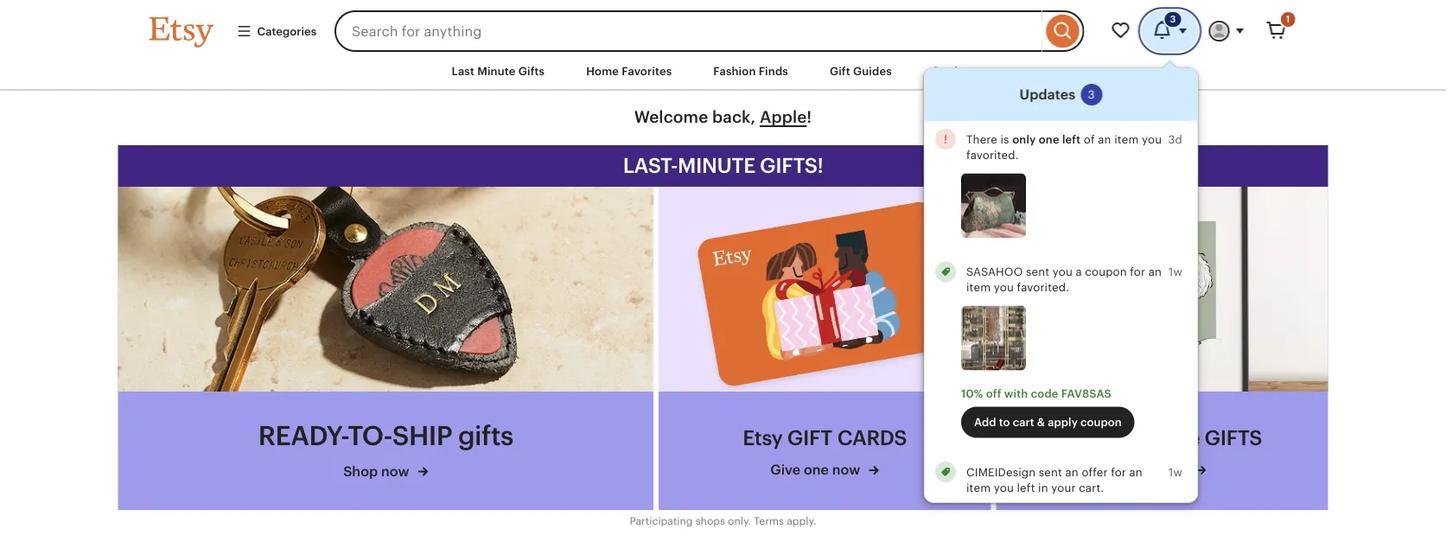Task type: vqa. For each thing, say whether or not it's contained in the screenshot.
Home in the top left of the page
yes



Task type: describe. For each thing, give the bounding box(es) containing it.
give
[[771, 462, 801, 478]]

terms apply.
[[754, 515, 817, 527]]

coupon inside sasahoo sent you a coupon for an item you favorited. 1w
[[1085, 265, 1127, 278]]

participating shops only. terms apply.
[[630, 515, 817, 527]]

downloadable gifts
[[1062, 426, 1263, 450]]

you inside the cimeidesign sent an offer for an item you left in your cart.
[[994, 481, 1014, 494]]

print
[[1118, 462, 1150, 478]]

updates
[[1020, 87, 1076, 102]]

gifts!
[[760, 154, 824, 178]]

left inside the cimeidesign sent an offer for an item you left in your cart.
[[1017, 481, 1035, 494]]

0 horizontal spatial now
[[381, 463, 409, 479]]

ready-
[[258, 421, 348, 451]]

you down sasahoo
[[994, 281, 1014, 294]]

fashion
[[714, 64, 756, 77]]

your
[[1051, 481, 1076, 494]]

&
[[1037, 416, 1045, 429]]

minute
[[477, 64, 516, 77]]

1 horizontal spatial left
[[1062, 133, 1081, 146]]

welcome
[[634, 108, 709, 126]]

to
[[999, 416, 1010, 429]]

shop
[[343, 463, 378, 479]]

cimeidesign sent an offer for an item you left in your cart.
[[966, 466, 1143, 494]]

3 button
[[1142, 10, 1199, 52]]

!
[[807, 108, 812, 126]]

shops
[[696, 515, 725, 527]]

coupon inside button
[[1080, 416, 1122, 429]]

fav8sas
[[1061, 387, 1112, 400]]

code
[[1031, 387, 1058, 400]]

apply
[[1048, 416, 1078, 429]]

last minute gifts link
[[439, 55, 558, 87]]

minute
[[678, 154, 756, 178]]

for inside the cimeidesign sent an offer for an item you left in your cart.
[[1111, 466, 1126, 479]]

only
[[1012, 133, 1036, 146]]

downloadable
[[1062, 426, 1200, 450]]

gift
[[830, 64, 851, 77]]

categories
[[257, 25, 317, 38]]

sasahoo
[[966, 265, 1023, 278]]

there is only one left
[[966, 133, 1081, 146]]

print it out link
[[1058, 460, 1267, 480]]

back,
[[713, 108, 756, 126]]

a custom digital print of a white dog winking featuring the name "buddy" written in a cursive font on the top shown in a black frame. image
[[996, 187, 1329, 392]]

one inside updates banner
[[1039, 133, 1059, 146]]

fashion finds
[[714, 64, 789, 77]]

an left it
[[1129, 466, 1143, 479]]

uniquely designed stylish gold metal jewelry and accessory rack display for necklaces, rings, earrings and bracelets organizer holders image
[[961, 306, 1026, 371]]

favorites
[[622, 64, 672, 77]]

of an item you favorited.
[[966, 133, 1162, 161]]

gift guides link
[[817, 55, 905, 87]]

2 1w from the top
[[1169, 466, 1183, 479]]

off
[[986, 387, 1001, 400]]

10%
[[961, 387, 983, 400]]

ship
[[392, 421, 452, 451]]

item inside sasahoo sent you a coupon for an item you favorited. 1w
[[966, 281, 991, 294]]

last-minute gifts!
[[623, 154, 824, 178]]

home
[[586, 64, 619, 77]]

1 vertical spatial one
[[804, 462, 829, 478]]

categories button
[[224, 15, 330, 47]]

offer
[[1082, 466, 1108, 479]]

ready-to-ship gifts
[[258, 421, 513, 451]]

gift cards
[[788, 426, 907, 450]]

Search for anything text field
[[335, 10, 1042, 52]]

cart
[[1013, 416, 1034, 429]]

none search field inside updates banner
[[335, 10, 1085, 52]]

last-
[[623, 154, 678, 178]]

home favorites
[[586, 64, 672, 77]]

is
[[1000, 133, 1009, 146]]

last
[[452, 64, 475, 77]]

0 horizontal spatial 3
[[1088, 88, 1095, 101]]

an up your
[[1065, 466, 1079, 479]]

item inside of an item you favorited.
[[1114, 133, 1139, 146]]

cart.
[[1079, 481, 1104, 494]]

add
[[974, 416, 996, 429]]

sent for cimeidesign
[[1039, 466, 1062, 479]]

sasahoo sent you a coupon for an item you favorited. 1w
[[966, 265, 1183, 294]]

3d
[[1168, 133, 1183, 146]]



Task type: locate. For each thing, give the bounding box(es) containing it.
apple
[[760, 108, 807, 126]]

left left the of
[[1062, 133, 1081, 146]]

0 horizontal spatial one
[[804, 462, 829, 478]]

an inside of an item you favorited.
[[1098, 133, 1111, 146]]

0 vertical spatial left
[[1062, 133, 1081, 146]]

item
[[1114, 133, 1139, 146], [966, 281, 991, 294], [966, 481, 991, 494]]

gift guides
[[830, 64, 892, 77]]

a black leather key chain guitar pick holder shown personalized with gold imprinted initials. image
[[118, 187, 654, 392]]

1 vertical spatial favorited.
[[1017, 281, 1069, 294]]

0 vertical spatial 1w
[[1169, 265, 1183, 278]]

shop now link
[[258, 462, 513, 481]]

welcome back, apple !
[[634, 108, 812, 126]]

to-
[[348, 421, 392, 451]]

3
[[1170, 14, 1176, 25], [1088, 88, 1095, 101]]

10% off with code fav8sas
[[961, 387, 1112, 400]]

one right the give
[[804, 462, 829, 478]]

None search field
[[335, 10, 1085, 52]]

a
[[1076, 265, 1082, 278]]

0 horizontal spatial for
[[1111, 466, 1126, 479]]

0 vertical spatial favorited.
[[966, 148, 1019, 161]]

coupon
[[1085, 265, 1127, 278], [1080, 416, 1122, 429]]

an orange holiday etsy gift card featuring an illustration of one person exchanging a wrapped gift with another person. image
[[659, 187, 991, 392]]

give one now link
[[739, 460, 912, 480]]

0 vertical spatial for
[[1130, 265, 1145, 278]]

1 1w from the top
[[1169, 265, 1183, 278]]

1 horizontal spatial now
[[833, 462, 861, 478]]

of
[[1084, 133, 1095, 146]]

an
[[1098, 133, 1111, 146], [1148, 265, 1162, 278], [1065, 466, 1079, 479], [1129, 466, 1143, 479]]

sent left a
[[1026, 265, 1050, 278]]

for
[[1130, 265, 1145, 278], [1111, 466, 1126, 479]]

print it out
[[1118, 462, 1191, 478]]

there
[[966, 133, 997, 146]]

1 horizontal spatial for
[[1130, 265, 1145, 278]]

sent up in at the bottom right
[[1039, 466, 1062, 479]]

apple link
[[760, 108, 807, 126]]

give one now
[[771, 462, 864, 478]]

1 vertical spatial for
[[1111, 466, 1126, 479]]

an right a
[[1148, 265, 1162, 278]]

cimeidesign
[[966, 466, 1036, 479]]

1 horizontal spatial 3
[[1170, 14, 1176, 25]]

etsy gift cards
[[743, 426, 907, 450]]

1w
[[1169, 265, 1183, 278], [1169, 466, 1183, 479]]

1 vertical spatial 3
[[1088, 88, 1095, 101]]

for right a
[[1130, 265, 1145, 278]]

3 inside dropdown button
[[1170, 14, 1176, 25]]

0 vertical spatial sent
[[1026, 265, 1050, 278]]

home favorites link
[[574, 55, 685, 87]]

coupon down fav8sas
[[1080, 416, 1122, 429]]

participating
[[630, 515, 693, 527]]

1 horizontal spatial one
[[1039, 133, 1059, 146]]

favorited. inside of an item you favorited.
[[966, 148, 1019, 161]]

green handbag,shoulder bag,evening bag,japanese flower print image
[[961, 173, 1026, 238]]

you left a
[[1053, 265, 1073, 278]]

1 vertical spatial item
[[966, 281, 991, 294]]

now down gift cards on the bottom of the page
[[833, 462, 861, 478]]

now
[[833, 462, 861, 478], [381, 463, 409, 479]]

sent inside the cimeidesign sent an offer for an item you left in your cart.
[[1039, 466, 1062, 479]]

favorited.
[[966, 148, 1019, 161], [1017, 281, 1069, 294]]

gifts
[[1205, 426, 1263, 450]]

you
[[1142, 133, 1162, 146], [1053, 265, 1073, 278], [994, 281, 1014, 294], [994, 481, 1014, 494]]

an inside sasahoo sent you a coupon for an item you favorited. 1w
[[1148, 265, 1162, 278]]

item inside the cimeidesign sent an offer for an item you left in your cart.
[[966, 481, 991, 494]]

coupon right a
[[1085, 265, 1127, 278]]

sent for sasahoo
[[1026, 265, 1050, 278]]

item down sasahoo
[[966, 281, 991, 294]]

1
[[1287, 14, 1291, 25]]

1 link
[[1256, 10, 1298, 52]]

one
[[1039, 133, 1059, 146], [804, 462, 829, 478]]

item down cimeidesign
[[966, 481, 991, 494]]

an right the of
[[1098, 133, 1111, 146]]

left
[[1062, 133, 1081, 146], [1017, 481, 1035, 494]]

gifts
[[458, 421, 513, 451]]

0 horizontal spatial left
[[1017, 481, 1035, 494]]

etsy
[[743, 426, 783, 450]]

1w inside sasahoo sent you a coupon for an item you favorited. 1w
[[1169, 265, 1183, 278]]

you down cimeidesign
[[994, 481, 1014, 494]]

sent inside sasahoo sent you a coupon for an item you favorited. 1w
[[1026, 265, 1050, 278]]

one right only
[[1039, 133, 1059, 146]]

0 vertical spatial item
[[1114, 133, 1139, 146]]

add to cart & apply coupon button
[[961, 407, 1135, 438]]

with
[[1004, 387, 1028, 400]]

menu bar
[[118, 52, 1329, 91]]

last minute gifts
[[452, 64, 545, 77]]

add to cart & apply coupon
[[974, 416, 1122, 429]]

favorited. down sasahoo
[[1017, 281, 1069, 294]]

shop now
[[343, 463, 413, 479]]

left left in at the bottom right
[[1017, 481, 1035, 494]]

0 vertical spatial 3
[[1170, 14, 1176, 25]]

item right the of
[[1114, 133, 1139, 146]]

it
[[1153, 462, 1162, 478]]

now right shop
[[381, 463, 409, 479]]

fashion finds link
[[701, 55, 802, 87]]

you inside of an item you favorited.
[[1142, 133, 1162, 146]]

favorited. down there
[[966, 148, 1019, 161]]

1 vertical spatial coupon
[[1080, 416, 1122, 429]]

in
[[1038, 481, 1048, 494]]

menu bar containing last minute gifts
[[118, 52, 1329, 91]]

favorited. inside sasahoo sent you a coupon for an item you favorited. 1w
[[1017, 281, 1069, 294]]

finds
[[759, 64, 789, 77]]

0 vertical spatial coupon
[[1085, 265, 1127, 278]]

sent
[[1026, 265, 1050, 278], [1039, 466, 1062, 479]]

only.
[[728, 515, 752, 527]]

out
[[1166, 462, 1188, 478]]

updates banner
[[118, 0, 1329, 542]]

last-minute gifts! link
[[118, 145, 1329, 187]]

for inside sasahoo sent you a coupon for an item you favorited. 1w
[[1130, 265, 1145, 278]]

1 vertical spatial sent
[[1039, 466, 1062, 479]]

you left the 3d
[[1142, 133, 1162, 146]]

2 vertical spatial item
[[966, 481, 991, 494]]

1 vertical spatial left
[[1017, 481, 1035, 494]]

0 vertical spatial one
[[1039, 133, 1059, 146]]

1 vertical spatial 1w
[[1169, 466, 1183, 479]]

for right offer
[[1111, 466, 1126, 479]]

gifts
[[519, 64, 545, 77]]

guides
[[854, 64, 892, 77]]



